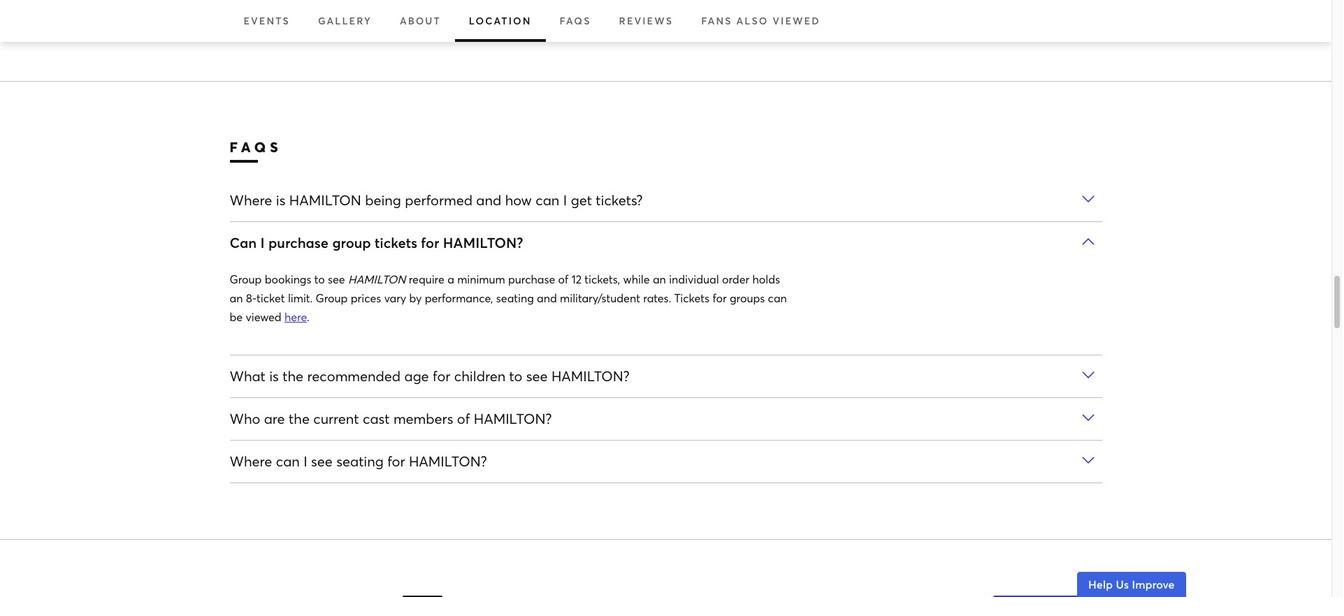 Task type: locate. For each thing, give the bounding box(es) containing it.
for
[[421, 234, 439, 252], [713, 291, 727, 306], [433, 367, 451, 386], [387, 452, 405, 471]]

the for are
[[289, 409, 310, 428]]

group
[[332, 234, 371, 252]]

cast
[[363, 409, 390, 428]]

individual
[[669, 272, 719, 287]]

events
[[244, 14, 290, 27]]

1 vertical spatial the
[[289, 409, 310, 428]]

a
[[448, 272, 454, 287]]

and inside require a minimum purchase of 12 tickets, while an individual order holds an 8-ticket limit. group prices vary by performance, seating and military/student rates. tickets for groups can be viewed
[[537, 291, 557, 306]]

1 vertical spatial and
[[537, 291, 557, 306]]

are
[[264, 409, 285, 428]]

see
[[328, 272, 345, 287], [526, 367, 548, 386], [311, 452, 333, 471]]

what is the recommended age for children to see hamilton?
[[230, 367, 630, 386]]

2 horizontal spatial i
[[563, 191, 567, 210]]

1 horizontal spatial to
[[509, 367, 522, 386]]

group down "group bookings to see hamilton"
[[316, 291, 348, 306]]

while
[[623, 272, 650, 287]]

performed
[[405, 191, 473, 210]]

1 horizontal spatial seating
[[496, 291, 534, 306]]

can down holds
[[768, 291, 787, 306]]

1 where from the top
[[230, 191, 272, 210]]

see for where can i see seating for hamilton?
[[311, 452, 333, 471]]

1 horizontal spatial i
[[304, 452, 307, 471]]

age
[[405, 367, 429, 386]]

group
[[230, 272, 262, 287], [316, 291, 348, 306]]

0 horizontal spatial of
[[457, 409, 470, 428]]

i
[[563, 191, 567, 210], [260, 234, 265, 252], [304, 452, 307, 471]]

where inside dropdown button
[[230, 191, 272, 210]]

1 vertical spatial see
[[526, 367, 548, 386]]

seating inside "dropdown button"
[[337, 452, 384, 471]]

1 vertical spatial where
[[230, 452, 272, 471]]

order
[[722, 272, 750, 287]]

1 vertical spatial is
[[269, 367, 279, 386]]

seating inside require a minimum purchase of 12 tickets, while an individual order holds an 8-ticket limit. group prices vary by performance, seating and military/student rates. tickets for groups can be viewed
[[496, 291, 534, 306]]

for for where can i see seating for hamilton?
[[387, 452, 405, 471]]

1 vertical spatial to
[[509, 367, 522, 386]]

group up the 8- on the left of page
[[230, 272, 262, 287]]

where for where is hamilton being performed and how can i get tickets?
[[230, 191, 272, 210]]

1 horizontal spatial and
[[537, 291, 557, 306]]

gallery link
[[304, 0, 386, 42]]

for right tickets
[[421, 234, 439, 252]]

seating down cast
[[337, 452, 384, 471]]

1 vertical spatial group
[[316, 291, 348, 306]]

0 vertical spatial is
[[276, 191, 286, 210]]

seating
[[496, 291, 534, 306], [337, 452, 384, 471]]

by
[[409, 291, 422, 306]]

1 vertical spatial i
[[260, 234, 265, 252]]

to right bookings
[[314, 272, 325, 287]]

where
[[230, 191, 272, 210], [230, 452, 272, 471]]

1 vertical spatial an
[[230, 291, 243, 306]]

0 vertical spatial hamilton
[[289, 191, 361, 210]]

events link
[[230, 0, 304, 42]]

0 vertical spatial an
[[653, 272, 666, 287]]

2 horizontal spatial can
[[768, 291, 787, 306]]

for down who are the current cast members of hamilton?
[[387, 452, 405, 471]]

1 horizontal spatial purchase
[[508, 272, 555, 287]]

gallery
[[318, 14, 372, 27]]

0 horizontal spatial seating
[[337, 452, 384, 471]]

see down group
[[328, 272, 345, 287]]

ticket
[[257, 291, 285, 306]]

2 vertical spatial see
[[311, 452, 333, 471]]

12
[[572, 272, 582, 287]]

about link
[[386, 0, 455, 42]]

members
[[394, 409, 453, 428]]

groups
[[730, 291, 765, 306]]

purchase
[[268, 234, 329, 252], [508, 272, 555, 287]]

limit.
[[288, 291, 313, 306]]

of inside require a minimum purchase of 12 tickets, while an individual order holds an 8-ticket limit. group prices vary by performance, seating and military/student rates. tickets for groups can be viewed
[[558, 272, 569, 287]]

1 vertical spatial can
[[768, 291, 787, 306]]

1 vertical spatial purchase
[[508, 272, 555, 287]]

viewed
[[246, 310, 281, 325]]

0 horizontal spatial faqs
[[230, 138, 282, 157]]

to right children
[[509, 367, 522, 386]]

who are the current cast members of hamilton?
[[230, 409, 552, 428]]

is for where
[[276, 191, 286, 210]]

can
[[536, 191, 560, 210], [768, 291, 787, 306], [276, 452, 300, 471]]

see down current
[[311, 452, 333, 471]]

purchase left the 12
[[508, 272, 555, 287]]

an left the 8- on the left of page
[[230, 291, 243, 306]]

0 vertical spatial can
[[536, 191, 560, 210]]

0 vertical spatial and
[[476, 191, 501, 210]]

of left the 12
[[558, 272, 569, 287]]

0 vertical spatial where
[[230, 191, 272, 210]]

hamilton up group
[[289, 191, 361, 210]]

to
[[314, 272, 325, 287], [509, 367, 522, 386]]

for for can i purchase group tickets for hamilton?
[[421, 234, 439, 252]]

1 horizontal spatial group
[[316, 291, 348, 306]]

tickets
[[674, 291, 710, 306]]

recommended
[[307, 367, 401, 386]]

hamilton inside dropdown button
[[289, 191, 361, 210]]

location
[[469, 14, 532, 27]]

purchase inside require a minimum purchase of 12 tickets, while an individual order holds an 8-ticket limit. group prices vary by performance, seating and military/student rates. tickets for groups can be viewed
[[508, 272, 555, 287]]

the right what
[[283, 367, 304, 386]]

hamilton up prices
[[348, 272, 406, 287]]

require a minimum purchase of 12 tickets, while an individual order holds an 8-ticket limit. group prices vary by performance, seating and military/student rates. tickets for groups can be viewed
[[230, 272, 787, 325]]

0 horizontal spatial to
[[314, 272, 325, 287]]

and
[[476, 191, 501, 210], [537, 291, 557, 306]]

for right age
[[433, 367, 451, 386]]

reviews link
[[605, 0, 687, 42]]

children
[[454, 367, 506, 386]]

fans also viewed
[[701, 14, 821, 27]]

1 vertical spatial of
[[457, 409, 470, 428]]

the inside what is the recommended age for children to see hamilton? dropdown button
[[283, 367, 304, 386]]

also
[[737, 14, 769, 27]]

0 vertical spatial group
[[230, 272, 262, 287]]

see inside "dropdown button"
[[311, 452, 333, 471]]

1 horizontal spatial an
[[653, 272, 666, 287]]

.
[[307, 310, 310, 325]]

the right are
[[289, 409, 310, 428]]

where up can
[[230, 191, 272, 210]]

2 where from the top
[[230, 452, 272, 471]]

fans also viewed link
[[687, 0, 835, 42]]

for down the order on the right of the page
[[713, 291, 727, 306]]

purchase up bookings
[[268, 234, 329, 252]]

holds
[[753, 272, 780, 287]]

of
[[558, 272, 569, 287], [457, 409, 470, 428]]

seating down "minimum"
[[496, 291, 534, 306]]

and inside dropdown button
[[476, 191, 501, 210]]

1 vertical spatial seating
[[337, 452, 384, 471]]

an up rates.
[[653, 272, 666, 287]]

can down are
[[276, 452, 300, 471]]

0 vertical spatial of
[[558, 272, 569, 287]]

2 vertical spatial can
[[276, 452, 300, 471]]

the for is
[[283, 367, 304, 386]]

0 horizontal spatial and
[[476, 191, 501, 210]]

to inside dropdown button
[[509, 367, 522, 386]]

0 vertical spatial i
[[563, 191, 567, 210]]

hamilton?
[[443, 234, 523, 252], [552, 367, 630, 386], [474, 409, 552, 428], [409, 452, 487, 471]]

the
[[283, 367, 304, 386], [289, 409, 310, 428]]

0 vertical spatial seating
[[496, 291, 534, 306]]

0 vertical spatial see
[[328, 272, 345, 287]]

0 horizontal spatial can
[[276, 452, 300, 471]]

see right children
[[526, 367, 548, 386]]

0 vertical spatial the
[[283, 367, 304, 386]]

about
[[400, 14, 441, 27]]

be
[[230, 310, 243, 325]]

who are the current cast members of hamilton? button
[[230, 398, 1102, 440]]

military/student
[[560, 291, 640, 306]]

faqs
[[560, 14, 591, 27], [230, 138, 282, 157]]

of right members
[[457, 409, 470, 428]]

0 horizontal spatial group
[[230, 272, 262, 287]]

0 vertical spatial purchase
[[268, 234, 329, 252]]

1 horizontal spatial can
[[536, 191, 560, 210]]

an
[[653, 272, 666, 287], [230, 291, 243, 306]]

for inside "dropdown button"
[[387, 452, 405, 471]]

rates.
[[643, 291, 671, 306]]

how
[[505, 191, 532, 210]]

fans
[[701, 14, 732, 27]]

hamilton
[[289, 191, 361, 210], [348, 272, 406, 287]]

is for what
[[269, 367, 279, 386]]

0 horizontal spatial purchase
[[268, 234, 329, 252]]

where inside "dropdown button"
[[230, 452, 272, 471]]

where down who
[[230, 452, 272, 471]]

can right how
[[536, 191, 560, 210]]

2 vertical spatial i
[[304, 452, 307, 471]]

1 horizontal spatial of
[[558, 272, 569, 287]]

can i purchase group tickets for hamilton?
[[230, 234, 523, 252]]

1 horizontal spatial faqs
[[560, 14, 591, 27]]

1 vertical spatial faqs
[[230, 138, 282, 157]]

and left how
[[476, 191, 501, 210]]

and left military/student
[[537, 291, 557, 306]]

the inside the who are the current cast members of hamilton? 'dropdown button'
[[289, 409, 310, 428]]

is
[[276, 191, 286, 210], [269, 367, 279, 386]]



Task type: describe. For each thing, give the bounding box(es) containing it.
for inside require a minimum purchase of 12 tickets, while an individual order holds an 8-ticket limit. group prices vary by performance, seating and military/student rates. tickets for groups can be viewed
[[713, 291, 727, 306]]

minimum
[[457, 272, 505, 287]]

see for group bookings to see hamilton
[[328, 272, 345, 287]]

i inside "dropdown button"
[[304, 452, 307, 471]]

purchase inside dropdown button
[[268, 234, 329, 252]]

where for where can i see seating for hamilton?
[[230, 452, 272, 471]]

hamilton? inside "dropdown button"
[[409, 452, 487, 471]]

get
[[571, 191, 592, 210]]

can i purchase group tickets for hamilton? button
[[230, 222, 1102, 264]]

performance,
[[425, 291, 493, 306]]

for for what is the recommended age for children to see hamilton?
[[433, 367, 451, 386]]

can inside dropdown button
[[536, 191, 560, 210]]

prices
[[351, 291, 381, 306]]

8-
[[246, 291, 257, 306]]

vary
[[384, 291, 406, 306]]

faqs link
[[546, 0, 605, 42]]

current
[[313, 409, 359, 428]]

tickets,
[[585, 272, 620, 287]]

0 vertical spatial faqs
[[560, 14, 591, 27]]

being
[[365, 191, 401, 210]]

0 vertical spatial to
[[314, 272, 325, 287]]

what is the recommended age for children to see hamilton? button
[[230, 356, 1102, 398]]

require
[[409, 272, 445, 287]]

1 vertical spatial hamilton
[[348, 272, 406, 287]]

bookings
[[265, 272, 311, 287]]

who
[[230, 409, 260, 428]]

where can i see seating for hamilton?
[[230, 452, 487, 471]]

0 horizontal spatial an
[[230, 291, 243, 306]]

group bookings to see hamilton
[[230, 272, 406, 287]]

0 horizontal spatial i
[[260, 234, 265, 252]]

can inside "dropdown button"
[[276, 452, 300, 471]]

tickets?
[[596, 191, 643, 210]]

tickets
[[375, 234, 417, 252]]

where is hamilton being performed and how can i get tickets?
[[230, 191, 643, 210]]

group inside require a minimum purchase of 12 tickets, while an individual order holds an 8-ticket limit. group prices vary by performance, seating and military/student rates. tickets for groups can be viewed
[[316, 291, 348, 306]]

reviews
[[619, 14, 673, 27]]

location link
[[455, 0, 546, 42]]

here link
[[285, 310, 307, 325]]

here .
[[285, 310, 310, 325]]

here
[[285, 310, 307, 325]]

can
[[230, 234, 257, 252]]

hamilton? inside 'dropdown button'
[[474, 409, 552, 428]]

can inside require a minimum purchase of 12 tickets, while an individual order holds an 8-ticket limit. group prices vary by performance, seating and military/student rates. tickets for groups can be viewed
[[768, 291, 787, 306]]

where is hamilton being performed and how can i get tickets? button
[[230, 180, 1102, 222]]

see inside dropdown button
[[526, 367, 548, 386]]

viewed
[[773, 14, 821, 27]]

what
[[230, 367, 266, 386]]

where can i see seating for hamilton? button
[[230, 441, 1102, 483]]

of inside 'dropdown button'
[[457, 409, 470, 428]]



Task type: vqa. For each thing, say whether or not it's contained in the screenshot.
the can to the middle
yes



